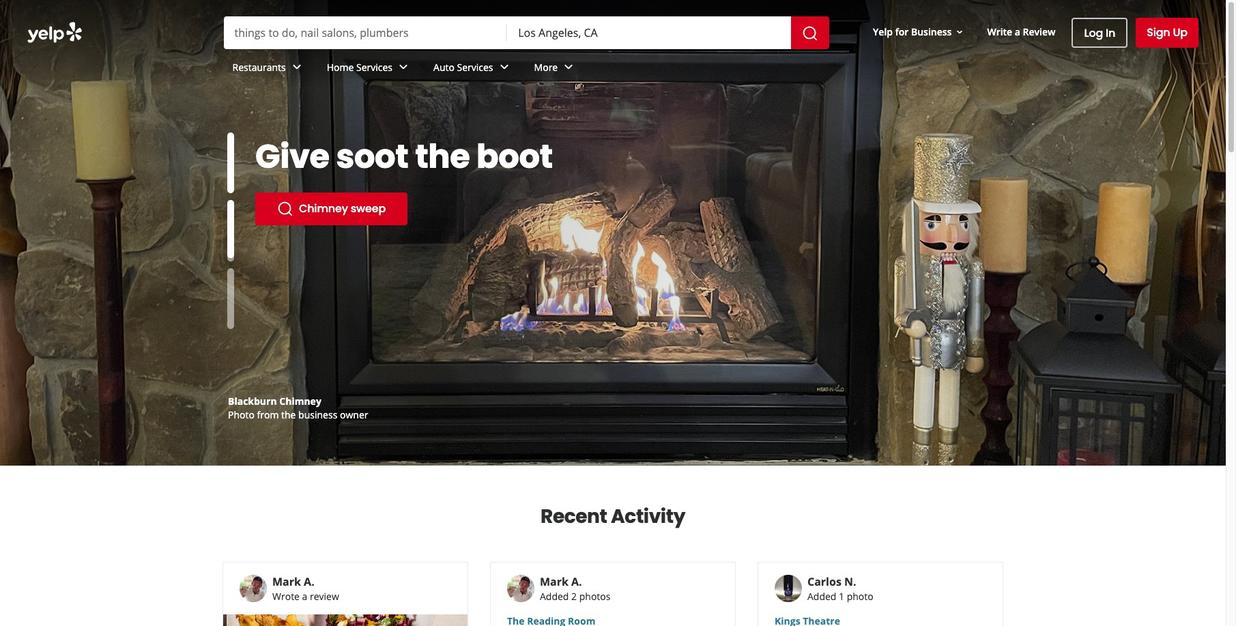 Task type: describe. For each thing, give the bounding box(es) containing it.
photos
[[579, 590, 611, 603]]

16 chevron down v2 image
[[955, 26, 966, 37]]

log in
[[1085, 25, 1116, 41]]

business categories element
[[222, 49, 1199, 89]]

none field near
[[518, 25, 780, 40]]

auto services link
[[423, 49, 523, 89]]

photo of mark a. image for mark a. wrote a review
[[240, 575, 267, 602]]

carlos n. added 1 photo
[[808, 574, 874, 603]]

chimney inside blackburn chimney photo from the business owner
[[279, 395, 321, 408]]

mark for mark a. wrote a review
[[272, 574, 301, 589]]

for
[[896, 25, 909, 38]]

yelp for business button
[[868, 20, 971, 44]]

0 vertical spatial chimney
[[299, 201, 348, 216]]

24 search v2 image
[[277, 201, 294, 217]]

photo
[[228, 408, 255, 421]]

soot
[[336, 134, 409, 180]]

recent activity
[[541, 503, 685, 530]]

yelp for business
[[873, 25, 952, 38]]

home services link
[[316, 49, 423, 89]]

added for mark
[[540, 590, 569, 603]]

home
[[327, 60, 354, 73]]

search image
[[802, 25, 819, 41]]

0 vertical spatial the
[[415, 134, 470, 180]]

a. for mark a. wrote a review
[[304, 574, 315, 589]]

auto services
[[434, 60, 493, 73]]

blackburn
[[228, 395, 277, 408]]

1 select slide image from the top
[[227, 132, 234, 193]]

boot
[[477, 134, 553, 180]]

a inside banner
[[1015, 25, 1021, 38]]

business
[[911, 25, 952, 38]]

owner
[[340, 408, 368, 421]]

give
[[255, 134, 330, 180]]

more link
[[523, 49, 588, 89]]

blackburn chimney photo from the business owner
[[228, 395, 368, 421]]

24 chevron down v2 image for home services
[[395, 59, 412, 75]]

none search field containing sign up
[[0, 0, 1226, 89]]

restaurants
[[232, 60, 286, 73]]

added for carlos
[[808, 590, 837, 603]]

review
[[310, 590, 339, 603]]

chimney sweep
[[299, 201, 386, 216]]

auto
[[434, 60, 455, 73]]

none field "find"
[[235, 25, 497, 40]]

carlos n. link
[[808, 574, 857, 589]]

write
[[988, 25, 1013, 38]]



Task type: locate. For each thing, give the bounding box(es) containing it.
in
[[1106, 25, 1116, 41]]

24 chevron down v2 image
[[289, 59, 305, 75], [496, 59, 512, 75]]

1 horizontal spatial mark a. link
[[540, 574, 582, 589]]

Find text field
[[235, 25, 497, 40]]

0 vertical spatial select slide image
[[227, 132, 234, 193]]

added
[[540, 590, 569, 603], [808, 590, 837, 603]]

n.
[[845, 574, 857, 589]]

photo of carlos n. image
[[775, 575, 802, 602]]

2 24 chevron down v2 image from the left
[[496, 59, 512, 75]]

24 chevron down v2 image inside auto services link
[[496, 59, 512, 75]]

activity
[[611, 503, 685, 530]]

chimney right 24 search v2 icon
[[299, 201, 348, 216]]

chimney
[[299, 201, 348, 216], [279, 395, 321, 408]]

a inside mark a. wrote a review
[[302, 590, 307, 603]]

2 a. from the left
[[571, 574, 582, 589]]

1 vertical spatial the
[[281, 408, 296, 421]]

more
[[534, 60, 558, 73]]

24 chevron down v2 image left auto
[[395, 59, 412, 75]]

photo of mark a. image left 2
[[507, 575, 535, 602]]

carlos
[[808, 574, 842, 589]]

a right write
[[1015, 25, 1021, 38]]

services
[[356, 60, 393, 73], [457, 60, 493, 73]]

photo of mark a. image for mark a. added 2 photos
[[507, 575, 535, 602]]

sign up
[[1147, 25, 1188, 40]]

recent
[[541, 503, 607, 530]]

2 mark a. link from the left
[[540, 574, 582, 589]]

explore recent activity section section
[[212, 466, 1015, 626]]

24 chevron down v2 image right more
[[561, 59, 577, 75]]

0 horizontal spatial photo of mark a. image
[[240, 575, 267, 602]]

write a review
[[988, 25, 1056, 38]]

photo of mark a. image
[[240, 575, 267, 602], [507, 575, 535, 602]]

mark a. wrote a review
[[272, 574, 339, 603]]

1 added from the left
[[540, 590, 569, 603]]

added down carlos
[[808, 590, 837, 603]]

24 chevron down v2 image inside 'home services' "link"
[[395, 59, 412, 75]]

services right home
[[356, 60, 393, 73]]

1 mark from the left
[[272, 574, 301, 589]]

1 vertical spatial a
[[302, 590, 307, 603]]

mark down recent
[[540, 574, 569, 589]]

None search field
[[0, 0, 1226, 89]]

1 24 chevron down v2 image from the left
[[395, 59, 412, 75]]

a.
[[304, 574, 315, 589], [571, 574, 582, 589]]

mark a. link up wrote at the left of the page
[[272, 574, 315, 589]]

1 none field from the left
[[235, 25, 497, 40]]

24 chevron down v2 image for more
[[561, 59, 577, 75]]

log in link
[[1072, 18, 1128, 48]]

a. up review
[[304, 574, 315, 589]]

1 horizontal spatial photo of mark a. image
[[507, 575, 535, 602]]

a
[[1015, 25, 1021, 38], [302, 590, 307, 603]]

0 horizontal spatial a.
[[304, 574, 315, 589]]

a right wrote at the left of the page
[[302, 590, 307, 603]]

mark inside mark a. added 2 photos
[[540, 574, 569, 589]]

1 vertical spatial chimney
[[279, 395, 321, 408]]

1 horizontal spatial 24 chevron down v2 image
[[496, 59, 512, 75]]

select slide image left 24 search v2 icon
[[227, 198, 234, 259]]

none search field inside explore banner section banner
[[224, 16, 832, 49]]

2 24 chevron down v2 image from the left
[[561, 59, 577, 75]]

mark for mark a. added 2 photos
[[540, 574, 569, 589]]

24 chevron down v2 image inside restaurants link
[[289, 59, 305, 75]]

2 services from the left
[[457, 60, 493, 73]]

24 chevron down v2 image inside more link
[[561, 59, 577, 75]]

services for auto services
[[457, 60, 493, 73]]

2 none field from the left
[[518, 25, 780, 40]]

0 vertical spatial a
[[1015, 25, 1021, 38]]

photo of mark a. image left wrote at the left of the page
[[240, 575, 267, 602]]

services inside "link"
[[356, 60, 393, 73]]

blackburn chimney link
[[228, 395, 321, 408]]

24 chevron down v2 image
[[395, 59, 412, 75], [561, 59, 577, 75]]

0 horizontal spatial 24 chevron down v2 image
[[395, 59, 412, 75]]

2 added from the left
[[808, 590, 837, 603]]

explore banner section banner
[[0, 0, 1226, 466]]

1 horizontal spatial the
[[415, 134, 470, 180]]

0 horizontal spatial mark a. link
[[272, 574, 315, 589]]

2
[[571, 590, 577, 603]]

1
[[839, 590, 845, 603]]

the
[[415, 134, 470, 180], [281, 408, 296, 421]]

1 horizontal spatial a
[[1015, 25, 1021, 38]]

services right auto
[[457, 60, 493, 73]]

0 horizontal spatial none field
[[235, 25, 497, 40]]

24 chevron down v2 image right restaurants
[[289, 59, 305, 75]]

1 horizontal spatial mark
[[540, 574, 569, 589]]

0 horizontal spatial added
[[540, 590, 569, 603]]

from
[[257, 408, 279, 421]]

home services
[[327, 60, 393, 73]]

log
[[1085, 25, 1103, 41]]

the inside blackburn chimney photo from the business owner
[[281, 408, 296, 421]]

sign
[[1147, 25, 1171, 40]]

mark a. link for mark a. added 2 photos
[[540, 574, 582, 589]]

added inside carlos n. added 1 photo
[[808, 590, 837, 603]]

a. inside mark a. added 2 photos
[[571, 574, 582, 589]]

select slide image
[[227, 132, 234, 193], [227, 198, 234, 259]]

1 horizontal spatial a.
[[571, 574, 582, 589]]

24 chevron down v2 image for auto services
[[496, 59, 512, 75]]

give soot the boot
[[255, 134, 553, 180]]

1 horizontal spatial services
[[457, 60, 493, 73]]

chimney up business
[[279, 395, 321, 408]]

1 horizontal spatial added
[[808, 590, 837, 603]]

0 horizontal spatial services
[[356, 60, 393, 73]]

mark a. link
[[272, 574, 315, 589], [540, 574, 582, 589]]

2 photo of mark a. image from the left
[[507, 575, 535, 602]]

1 horizontal spatial none field
[[518, 25, 780, 40]]

a. for mark a. added 2 photos
[[571, 574, 582, 589]]

0 horizontal spatial mark
[[272, 574, 301, 589]]

mark inside mark a. wrote a review
[[272, 574, 301, 589]]

review
[[1023, 25, 1056, 38]]

services for home services
[[356, 60, 393, 73]]

write a review link
[[982, 20, 1061, 44]]

1 a. from the left
[[304, 574, 315, 589]]

1 24 chevron down v2 image from the left
[[289, 59, 305, 75]]

sign up link
[[1136, 18, 1199, 48]]

2 mark from the left
[[540, 574, 569, 589]]

yelp
[[873, 25, 893, 38]]

mark a. link for mark a. wrote a review
[[272, 574, 315, 589]]

mark
[[272, 574, 301, 589], [540, 574, 569, 589]]

None field
[[235, 25, 497, 40], [518, 25, 780, 40]]

added left 2
[[540, 590, 569, 603]]

2 select slide image from the top
[[227, 198, 234, 259]]

1 mark a. link from the left
[[272, 574, 315, 589]]

select slide image left give
[[227, 132, 234, 193]]

added inside mark a. added 2 photos
[[540, 590, 569, 603]]

24 chevron down v2 image for restaurants
[[289, 59, 305, 75]]

1 horizontal spatial 24 chevron down v2 image
[[561, 59, 577, 75]]

a. inside mark a. wrote a review
[[304, 574, 315, 589]]

a. up 2
[[571, 574, 582, 589]]

up
[[1173, 25, 1188, 40]]

None search field
[[224, 16, 832, 49]]

1 photo of mark a. image from the left
[[240, 575, 267, 602]]

0 horizontal spatial a
[[302, 590, 307, 603]]

chimney sweep link
[[255, 193, 408, 225]]

sweep
[[351, 201, 386, 216]]

mark a. link up 2
[[540, 574, 582, 589]]

business
[[298, 408, 337, 421]]

mark a. added 2 photos
[[540, 574, 611, 603]]

0 horizontal spatial 24 chevron down v2 image
[[289, 59, 305, 75]]

wrote
[[272, 590, 300, 603]]

1 services from the left
[[356, 60, 393, 73]]

1 vertical spatial select slide image
[[227, 198, 234, 259]]

restaurants link
[[222, 49, 316, 89]]

mark up wrote at the left of the page
[[272, 574, 301, 589]]

24 chevron down v2 image right auto services
[[496, 59, 512, 75]]

Near text field
[[518, 25, 780, 40]]

0 horizontal spatial the
[[281, 408, 296, 421]]

photo
[[847, 590, 874, 603]]



Task type: vqa. For each thing, say whether or not it's contained in the screenshot.
WROTE
yes



